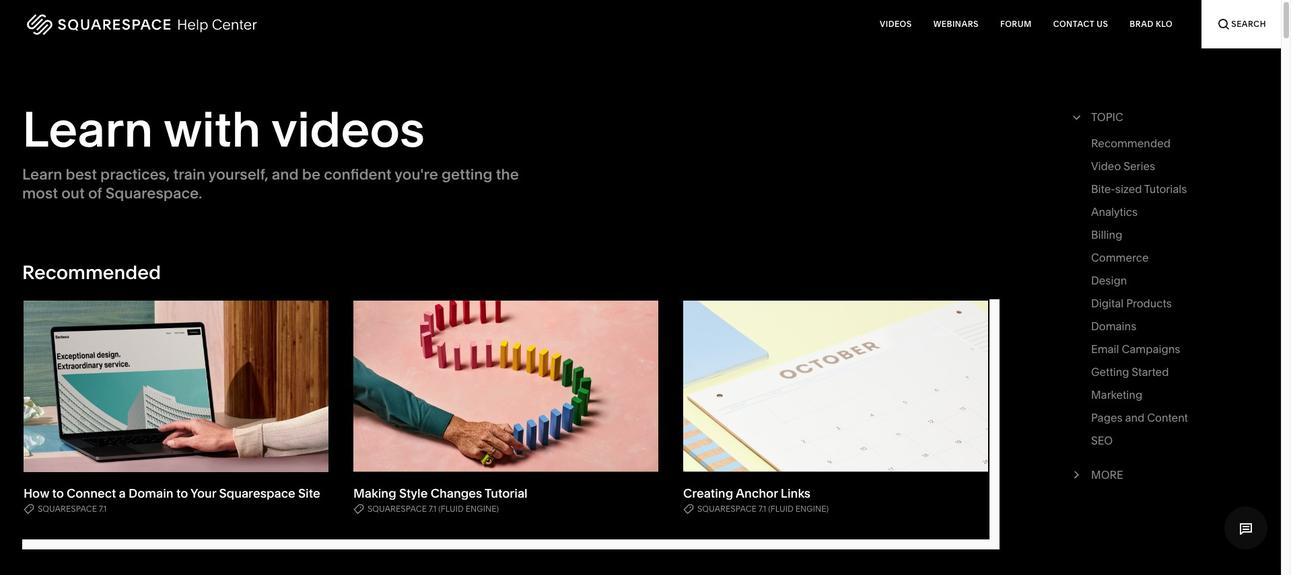 Task type: vqa. For each thing, say whether or not it's contained in the screenshot.
topmost OUR
no



Task type: locate. For each thing, give the bounding box(es) containing it.
email campaigns link
[[1091, 340, 1180, 363]]

0 horizontal spatial to
[[52, 486, 64, 501]]

connect
[[67, 486, 116, 501]]

learn up most
[[22, 166, 62, 184]]

marketing link
[[1091, 386, 1143, 409]]

train
[[173, 166, 205, 184]]

pages and content
[[1091, 411, 1188, 425]]

engine) for links
[[796, 504, 829, 514]]

videos
[[880, 19, 912, 29]]

engine) down links
[[796, 504, 829, 514]]

pages
[[1091, 411, 1123, 425]]

and inside learn with videos learn best practices, train yourself, and be confident you're getting the most out of squarespace.
[[272, 166, 299, 184]]

video
[[1091, 160, 1121, 173]]

bite-sized tutorials link
[[1091, 180, 1187, 203]]

7.1 for connect
[[99, 504, 107, 514]]

1 vertical spatial and
[[1125, 411, 1145, 425]]

1 horizontal spatial (fluid
[[768, 504, 794, 514]]

squarespace 7.1 (fluid engine) down anchor
[[697, 504, 829, 514]]

7.1 down anchor
[[759, 504, 766, 514]]

1 horizontal spatial to
[[176, 486, 188, 501]]

of
[[88, 184, 102, 203]]

0 vertical spatial and
[[272, 166, 299, 184]]

creating anchor links
[[683, 486, 811, 501]]

a
[[119, 486, 126, 501]]

confident
[[324, 166, 392, 184]]

design link
[[1091, 271, 1127, 294]]

you're
[[395, 166, 438, 184]]

recommended
[[1091, 137, 1171, 150], [22, 261, 161, 284]]

topic link
[[1091, 108, 1236, 127]]

squarespace 7.1 (fluid engine)
[[368, 504, 499, 514], [697, 504, 829, 514]]

7.1 down making style changes tutorial
[[429, 504, 437, 514]]

more
[[1091, 469, 1124, 482]]

engine) down tutorial
[[466, 504, 499, 514]]

search button
[[1202, 0, 1281, 48]]

domains link
[[1091, 317, 1137, 340]]

1 horizontal spatial 7.1
[[429, 504, 437, 514]]

digital
[[1091, 297, 1124, 310]]

0 horizontal spatial and
[[272, 166, 299, 184]]

7.1 for links
[[759, 504, 766, 514]]

topic button
[[1069, 100, 1236, 134]]

making style changes tutorial
[[353, 486, 528, 501]]

squarespace down connect
[[38, 504, 97, 514]]

2 7.1 from the left
[[429, 504, 437, 514]]

topic
[[1091, 110, 1124, 124]]

campaigns
[[1122, 343, 1180, 356]]

1 horizontal spatial recommended
[[1091, 137, 1171, 150]]

tutorials
[[1144, 182, 1187, 196]]

0 horizontal spatial (fluid
[[438, 504, 464, 514]]

(fluid for links
[[768, 504, 794, 514]]

pages and content link
[[1091, 409, 1188, 432]]

squarespace 7.1 (fluid engine) down making style changes tutorial
[[368, 504, 499, 514]]

and left the be
[[272, 166, 299, 184]]

1 squarespace 7.1 (fluid engine) from the left
[[368, 504, 499, 514]]

email
[[1091, 343, 1119, 356]]

7.1 down connect
[[99, 504, 107, 514]]

getting
[[1091, 366, 1129, 379]]

learn
[[22, 100, 153, 159], [22, 166, 62, 184]]

(fluid
[[438, 504, 464, 514], [768, 504, 794, 514]]

to
[[52, 486, 64, 501], [176, 486, 188, 501]]

7.1 for changes
[[429, 504, 437, 514]]

your
[[190, 486, 216, 501]]

us
[[1097, 19, 1108, 29]]

contact
[[1053, 19, 1095, 29]]

1 horizontal spatial engine)
[[796, 504, 829, 514]]

1 vertical spatial recommended
[[22, 261, 161, 284]]

1 vertical spatial learn
[[22, 166, 62, 184]]

how to connect a domain to your squarespace site
[[24, 486, 320, 501]]

recommended link
[[1091, 134, 1171, 157]]

the
[[496, 166, 519, 184]]

1 horizontal spatial squarespace 7.1 (fluid engine)
[[697, 504, 829, 514]]

0 horizontal spatial squarespace 7.1 (fluid engine)
[[368, 504, 499, 514]]

seo link
[[1091, 432, 1113, 454]]

(fluid for changes
[[438, 504, 464, 514]]

most
[[22, 184, 58, 203]]

learn with videos learn best practices, train yourself, and be confident you're getting the most out of squarespace.
[[22, 100, 519, 203]]

billing link
[[1091, 226, 1123, 248]]

squarespace
[[219, 486, 295, 501], [38, 504, 97, 514], [368, 504, 427, 514], [697, 504, 757, 514]]

digital products link
[[1091, 294, 1172, 317]]

1 7.1 from the left
[[99, 504, 107, 514]]

sized
[[1115, 182, 1142, 196]]

products
[[1126, 297, 1172, 310]]

klo
[[1156, 19, 1173, 29]]

squarespace.
[[106, 184, 202, 203]]

2 learn from the top
[[22, 166, 62, 184]]

3 7.1 from the left
[[759, 504, 766, 514]]

series
[[1124, 160, 1155, 173]]

yourself,
[[208, 166, 268, 184]]

2 to from the left
[[176, 486, 188, 501]]

0 horizontal spatial engine)
[[466, 504, 499, 514]]

(fluid down links
[[768, 504, 794, 514]]

1 (fluid from the left
[[438, 504, 464, 514]]

2 engine) from the left
[[796, 504, 829, 514]]

how
[[24, 486, 49, 501]]

creating
[[683, 486, 733, 501]]

and
[[272, 166, 299, 184], [1125, 411, 1145, 425]]

0 horizontal spatial recommended
[[22, 261, 161, 284]]

domain
[[129, 486, 173, 501]]

0 vertical spatial recommended
[[1091, 137, 1171, 150]]

links
[[781, 486, 811, 501]]

webinars
[[934, 19, 979, 29]]

tutorial
[[485, 486, 528, 501]]

contact us
[[1053, 19, 1108, 29]]

7.1
[[99, 504, 107, 514], [429, 504, 437, 514], [759, 504, 766, 514]]

squarespace down creating
[[697, 504, 757, 514]]

search
[[1231, 19, 1266, 29]]

to up "squarespace 7.1"
[[52, 486, 64, 501]]

and down marketing link
[[1125, 411, 1145, 425]]

webinars link
[[923, 0, 990, 48]]

0 horizontal spatial 7.1
[[99, 504, 107, 514]]

2 squarespace 7.1 (fluid engine) from the left
[[697, 504, 829, 514]]

to left the your
[[176, 486, 188, 501]]

engine)
[[466, 504, 499, 514], [796, 504, 829, 514]]

2 (fluid from the left
[[768, 504, 794, 514]]

with
[[164, 100, 261, 159]]

0 vertical spatial learn
[[22, 100, 153, 159]]

more link
[[1091, 466, 1236, 485]]

(fluid down the changes
[[438, 504, 464, 514]]

2 horizontal spatial 7.1
[[759, 504, 766, 514]]

learn up best
[[22, 100, 153, 159]]

squarespace down the style
[[368, 504, 427, 514]]

1 engine) from the left
[[466, 504, 499, 514]]



Task type: describe. For each thing, give the bounding box(es) containing it.
anchor
[[736, 486, 778, 501]]

video series link
[[1091, 157, 1155, 180]]

marketing
[[1091, 388, 1143, 402]]

videos
[[271, 100, 425, 159]]

commerce
[[1091, 251, 1149, 265]]

started
[[1132, 366, 1169, 379]]

style
[[399, 486, 428, 501]]

analytics link
[[1091, 203, 1138, 226]]

squarespace for how to connect a domain to your squarespace site
[[38, 504, 97, 514]]

squarespace 7.1 (fluid engine) for anchor
[[697, 504, 829, 514]]

squarespace 7.1 (fluid engine) for style
[[368, 504, 499, 514]]

design
[[1091, 274, 1127, 287]]

brad klo
[[1130, 19, 1173, 29]]

bite-sized tutorials
[[1091, 182, 1187, 196]]

1 horizontal spatial and
[[1125, 411, 1145, 425]]

making
[[353, 486, 396, 501]]

seo
[[1091, 434, 1113, 448]]

practices,
[[100, 166, 170, 184]]

1 to from the left
[[52, 486, 64, 501]]

1 learn from the top
[[22, 100, 153, 159]]

changes
[[431, 486, 482, 501]]

forum
[[1000, 19, 1032, 29]]

domains
[[1091, 320, 1137, 333]]

be
[[302, 166, 321, 184]]

out
[[61, 184, 85, 203]]

content
[[1147, 411, 1188, 425]]

squarespace for making style changes tutorial
[[368, 504, 427, 514]]

analytics
[[1091, 205, 1138, 219]]

video series
[[1091, 160, 1155, 173]]

getting started
[[1091, 366, 1169, 379]]

commerce link
[[1091, 248, 1149, 271]]

brad klo link
[[1119, 0, 1184, 48]]

videos link
[[869, 0, 923, 48]]

best
[[66, 166, 97, 184]]

getting started link
[[1091, 363, 1169, 386]]

billing
[[1091, 228, 1123, 242]]

learn with videos main content
[[0, 0, 1281, 576]]

squarespace for creating anchor links
[[697, 504, 757, 514]]

engine) for changes
[[466, 504, 499, 514]]

more button
[[1069, 458, 1236, 492]]

squarespace left the site
[[219, 486, 295, 501]]

brad
[[1130, 19, 1154, 29]]

squarespace 7.1
[[38, 504, 107, 514]]

email campaigns
[[1091, 343, 1180, 356]]

forum link
[[990, 0, 1043, 48]]

getting
[[442, 166, 493, 184]]

digital products
[[1091, 297, 1172, 310]]

bite-
[[1091, 182, 1115, 196]]

contact us link
[[1043, 0, 1119, 48]]

site
[[298, 486, 320, 501]]



